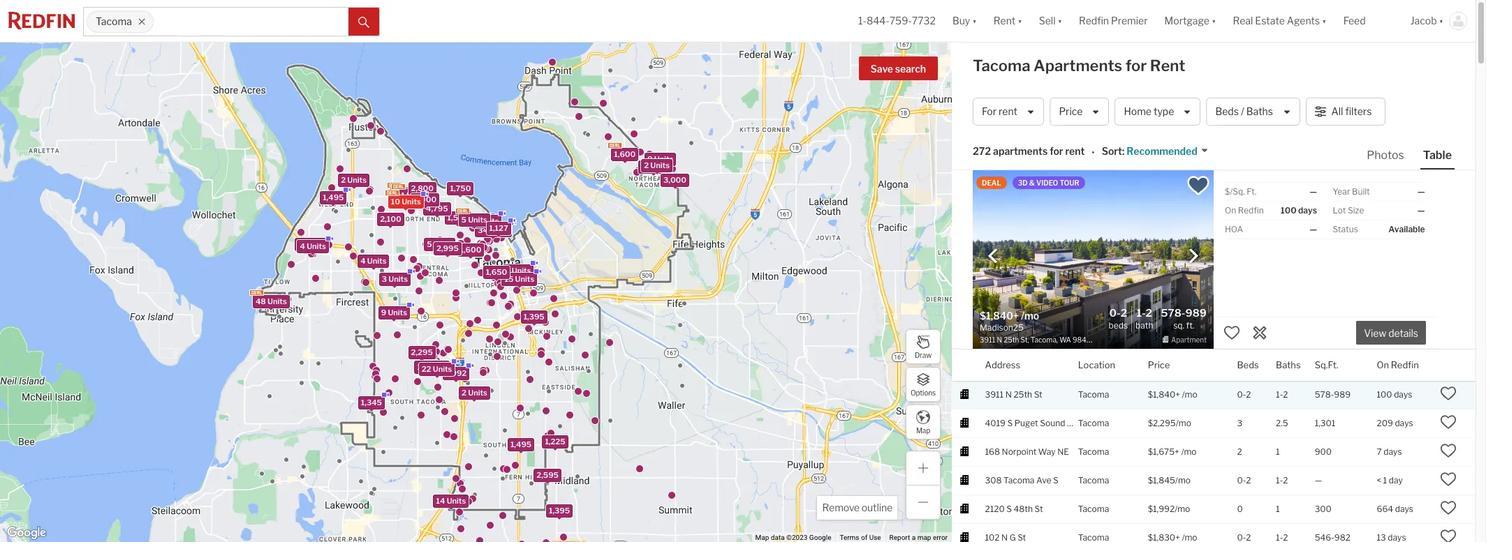 Task type: describe. For each thing, give the bounding box(es) containing it.
google image
[[3, 525, 50, 543]]

terms of use
[[840, 535, 881, 542]]

previous button image
[[987, 249, 1001, 263]]

900
[[1315, 447, 1332, 457]]

2,100
[[380, 214, 401, 224]]

1 horizontal spatial 7 units
[[505, 266, 531, 276]]

22
[[421, 365, 431, 374]]

real estate agents ▾ button
[[1225, 0, 1336, 42]]

1-2 for 578-989
[[1277, 390, 1289, 400]]

sell
[[1039, 15, 1056, 27]]

favorite this home image for 7 days
[[1441, 443, 1458, 459]]

1 vertical spatial 14 units
[[436, 497, 466, 506]]

1,650
[[486, 268, 507, 278]]

apartments
[[994, 146, 1048, 157]]

favorite button image
[[1187, 174, 1211, 198]]

beds button
[[1238, 350, 1259, 381]]

&
[[1030, 179, 1035, 187]]

0-2 for $1,845 /mo
[[1238, 476, 1252, 486]]

0 vertical spatial 4
[[300, 241, 305, 251]]

view
[[1365, 328, 1387, 340]]

use
[[870, 535, 881, 542]]

location
[[1079, 359, 1116, 371]]

10
[[391, 197, 400, 206]]

1 horizontal spatial ave
[[1068, 418, 1082, 429]]

home
[[1125, 106, 1152, 118]]

map
[[918, 535, 932, 542]]

agents
[[1288, 15, 1321, 27]]

664
[[1377, 504, 1394, 515]]

favorite button checkbox
[[1187, 174, 1211, 198]]

lot size
[[1333, 205, 1365, 216]]

0 horizontal spatial 5
[[297, 240, 302, 250]]

48
[[255, 297, 266, 307]]

save
[[871, 63, 894, 75]]

0- inside 0-2 beds
[[1110, 308, 1121, 320]]

0 vertical spatial 3 units
[[393, 189, 419, 199]]

details
[[1389, 328, 1419, 340]]

1,127
[[489, 224, 508, 234]]

buy ▾ button
[[945, 0, 986, 42]]

data
[[771, 535, 785, 542]]

0
[[1238, 504, 1244, 515]]

1 horizontal spatial 3
[[393, 189, 398, 199]]

tacoma left 'remove tacoma' icon
[[96, 16, 132, 28]]

/mo for $1,992 /mo
[[1175, 504, 1191, 515]]

1 horizontal spatial price
[[1148, 359, 1171, 371]]

a
[[912, 535, 916, 542]]

year built
[[1333, 187, 1371, 197]]

2 horizontal spatial 7
[[1377, 447, 1383, 457]]

all filters button
[[1306, 98, 1386, 126]]

$1,840+ /mo
[[1148, 390, 1198, 400]]

3911 n 25th st
[[985, 390, 1043, 400]]

0 horizontal spatial 3
[[382, 274, 387, 284]]

2 inside 0-2 beds
[[1121, 308, 1128, 320]]

/mo for $1,840+ /mo
[[1183, 390, 1198, 400]]

2.5
[[1277, 418, 1289, 429]]

address button
[[985, 350, 1021, 381]]

home type button
[[1115, 98, 1201, 126]]

way
[[1039, 447, 1056, 457]]

1 vertical spatial 1
[[1384, 476, 1388, 486]]

$1,675+
[[1148, 447, 1180, 457]]

0 horizontal spatial 4 units
[[300, 241, 326, 251]]

rent inside the 272 apartments for rent •
[[1066, 146, 1085, 157]]

deal
[[982, 179, 1002, 187]]

7732
[[912, 15, 936, 27]]

on inside button
[[1377, 359, 1390, 371]]

:
[[1123, 146, 1125, 157]]

report
[[890, 535, 911, 542]]

real estate agents ▾ link
[[1234, 0, 1327, 42]]

— for built
[[1418, 187, 1426, 197]]

272
[[973, 146, 992, 157]]

1 vertical spatial 1,495
[[510, 441, 531, 450]]

3d & video tour
[[1018, 179, 1080, 187]]

submit search image
[[358, 17, 370, 28]]

0-2 for $1,840+ /mo
[[1238, 390, 1252, 400]]

/mo for $1,845 /mo
[[1176, 476, 1191, 486]]

s for 48th
[[1007, 504, 1012, 515]]

map for map data ©2023 google
[[756, 535, 770, 542]]

9 units
[[381, 308, 407, 318]]

feed
[[1344, 15, 1366, 27]]

days for 300
[[1396, 504, 1414, 515]]

favorite this home image for < 1 day
[[1441, 471, 1458, 488]]

2 horizontal spatial 5 units
[[461, 215, 487, 225]]

2 horizontal spatial redfin
[[1392, 359, 1420, 371]]

0 horizontal spatial 5 units
[[297, 240, 323, 250]]

34
[[478, 226, 488, 236]]

of
[[861, 535, 868, 542]]

rent inside dropdown button
[[994, 15, 1016, 27]]

209 days
[[1377, 418, 1414, 429]]

©2023
[[787, 535, 808, 542]]

1 vertical spatial price button
[[1148, 350, 1171, 381]]

1 vertical spatial 7
[[505, 266, 510, 276]]

0 vertical spatial 100
[[1281, 205, 1297, 216]]

1,301
[[1315, 418, 1336, 429]]

0 horizontal spatial 14
[[417, 362, 426, 372]]

redfin premier
[[1079, 15, 1148, 27]]

0 vertical spatial 1,395
[[523, 312, 544, 322]]

578- for 578-989 sq. ft.
[[1162, 308, 1186, 320]]

filters
[[1346, 106, 1372, 118]]

0 horizontal spatial 7 units
[[473, 216, 499, 226]]

on redfin button
[[1377, 350, 1420, 381]]

2 horizontal spatial 5
[[461, 215, 466, 225]]

1-2 for —
[[1277, 476, 1289, 486]]

1 for 900
[[1277, 447, 1280, 457]]

/mo for $2,295 /mo
[[1176, 418, 1192, 429]]

— for size
[[1418, 205, 1426, 216]]

hoa
[[1226, 224, 1244, 235]]

map data ©2023 google
[[756, 535, 832, 542]]

578-989
[[1315, 390, 1351, 400]]

— for ft.
[[1310, 187, 1318, 197]]

$1,840+
[[1148, 390, 1181, 400]]

baths button
[[1277, 350, 1301, 381]]

rent ▾ button
[[986, 0, 1031, 42]]

photos
[[1367, 149, 1405, 162]]

terms
[[840, 535, 860, 542]]

premier
[[1112, 15, 1148, 27]]

$2,295 /mo
[[1148, 418, 1192, 429]]

0 vertical spatial 14 units
[[417, 362, 447, 372]]

beds for beds 'button'
[[1238, 359, 1259, 371]]

real estate agents ▾
[[1234, 15, 1327, 27]]

48 units
[[255, 297, 287, 307]]

tacoma left $1,992 at the bottom right
[[1079, 504, 1110, 515]]

baths inside button
[[1247, 106, 1274, 118]]

tacoma left $1,845
[[1079, 476, 1110, 486]]

168 norpoint way ne
[[985, 447, 1070, 457]]

209
[[1377, 418, 1394, 429]]

2 horizontal spatial 3
[[1238, 418, 1243, 429]]

outline
[[862, 502, 893, 514]]

1 vertical spatial 14
[[436, 497, 445, 506]]

1 horizontal spatial 5 units
[[427, 239, 453, 249]]

size
[[1349, 205, 1365, 216]]

2 inside 1-2 bath
[[1146, 308, 1153, 320]]

norpoint
[[1002, 447, 1037, 457]]

0 horizontal spatial on
[[1226, 205, 1237, 216]]

▾ for rent ▾
[[1018, 15, 1023, 27]]

0 horizontal spatial price button
[[1050, 98, 1110, 126]]

1,992
[[446, 369, 467, 378]]

remove tacoma image
[[138, 17, 146, 26]]

days for 900
[[1384, 447, 1403, 457]]

1,345
[[361, 399, 382, 408]]

9
[[381, 308, 386, 318]]

1 horizontal spatial baths
[[1277, 359, 1301, 371]]

1 vertical spatial redfin
[[1239, 205, 1264, 216]]

308 tacoma ave s
[[985, 476, 1059, 486]]

days for 1,301
[[1396, 418, 1414, 429]]

0 horizontal spatial 100 days
[[1281, 205, 1318, 216]]

location button
[[1079, 350, 1116, 381]]

1-844-759-7732 link
[[859, 15, 936, 27]]

1 horizontal spatial 1,600
[[614, 149, 636, 159]]

draw
[[915, 351, 932, 359]]

buy ▾ button
[[953, 0, 977, 42]]

0 horizontal spatial 1,495
[[323, 193, 344, 203]]

google
[[810, 535, 832, 542]]

4,795
[[426, 204, 448, 214]]

0- for $1,840+ /mo
[[1238, 390, 1247, 400]]

▾ for sell ▾
[[1058, 15, 1063, 27]]

11
[[397, 191, 405, 201]]

sort :
[[1102, 146, 1125, 157]]



Task type: locate. For each thing, give the bounding box(es) containing it.
favorite this home image for 100 days
[[1441, 385, 1458, 402]]

1 1-2 from the top
[[1277, 390, 1289, 400]]

None search field
[[154, 8, 349, 36]]

▾ right mortgage at the right top of page
[[1212, 15, 1217, 27]]

0 horizontal spatial for
[[1050, 146, 1064, 157]]

beds left /
[[1216, 106, 1239, 118]]

beds for beds / baths
[[1216, 106, 1239, 118]]

buy
[[953, 15, 971, 27]]

price button up $1,840+
[[1148, 350, 1171, 381]]

recommended
[[1127, 146, 1198, 157]]

34 units
[[478, 226, 509, 236]]

remove outline
[[823, 502, 893, 514]]

7
[[473, 216, 478, 226], [505, 266, 510, 276], [1377, 447, 1383, 457]]

1 vertical spatial 7 units
[[505, 266, 531, 276]]

for inside the 272 apartments for rent •
[[1050, 146, 1064, 157]]

on up hoa
[[1226, 205, 1237, 216]]

baths
[[1247, 106, 1274, 118], [1277, 359, 1301, 371]]

rent inside "for rent" button
[[999, 106, 1018, 118]]

ne
[[1058, 447, 1070, 457]]

1-2 up 2.5
[[1277, 390, 1289, 400]]

2120 s 48th st
[[985, 504, 1044, 515]]

2 1-2 from the top
[[1277, 476, 1289, 486]]

sound
[[1041, 418, 1066, 429]]

▾ for buy ▾
[[973, 15, 977, 27]]

3 up 9 at bottom
[[382, 274, 387, 284]]

300
[[1315, 504, 1332, 515]]

578- up sq.
[[1162, 308, 1186, 320]]

map inside the map button
[[917, 427, 931, 435]]

address
[[985, 359, 1021, 371]]

0 vertical spatial ft.
[[1247, 187, 1257, 197]]

7 units down 1,127
[[505, 266, 531, 276]]

989 right 1-2 bath
[[1186, 308, 1207, 320]]

1,600
[[614, 149, 636, 159], [460, 245, 481, 255]]

▾ inside buy ▾ dropdown button
[[973, 15, 977, 27]]

for down 'premier'
[[1126, 57, 1147, 75]]

sell ▾ button
[[1031, 0, 1071, 42]]

0 horizontal spatial 7
[[473, 216, 478, 226]]

rent right buy ▾
[[994, 15, 1016, 27]]

1- left 759-
[[859, 15, 867, 27]]

year
[[1333, 187, 1351, 197]]

2 ▾ from the left
[[1018, 15, 1023, 27]]

mortgage
[[1165, 15, 1210, 27]]

15 units
[[504, 275, 534, 285]]

tacoma
[[96, 16, 132, 28], [973, 57, 1031, 75], [1079, 390, 1110, 400], [1079, 418, 1110, 429], [1079, 447, 1110, 457], [1004, 476, 1035, 486], [1079, 476, 1110, 486], [1079, 504, 1110, 515]]

1 horizontal spatial 100
[[1377, 390, 1393, 400]]

price button
[[1050, 98, 1110, 126], [1148, 350, 1171, 381]]

48th
[[1014, 504, 1033, 515]]

1 horizontal spatial 7
[[505, 266, 510, 276]]

0 horizontal spatial 1,600
[[460, 245, 481, 255]]

8
[[647, 155, 653, 164]]

mortgage ▾
[[1165, 15, 1217, 27]]

0 vertical spatial 4 units
[[300, 241, 326, 251]]

rent left •
[[1066, 146, 1085, 157]]

1- inside 1-2 bath
[[1137, 308, 1146, 320]]

•
[[1092, 146, 1095, 158]]

0 vertical spatial 1,495
[[323, 193, 344, 203]]

1 favorite this home image from the top
[[1441, 385, 1458, 402]]

7 down 34 units
[[505, 266, 510, 276]]

$1,845 /mo
[[1148, 476, 1191, 486]]

redfin down details
[[1392, 359, 1420, 371]]

1,395 down 15 units
[[523, 312, 544, 322]]

1 vertical spatial 3 units
[[382, 274, 408, 284]]

3 up 2,100
[[393, 189, 398, 199]]

rent ▾
[[994, 15, 1023, 27]]

price button up •
[[1050, 98, 1110, 126]]

1 vertical spatial s
[[1054, 476, 1059, 486]]

home type
[[1125, 106, 1175, 118]]

1 vertical spatial 100 days
[[1377, 390, 1413, 400]]

▾
[[973, 15, 977, 27], [1018, 15, 1023, 27], [1058, 15, 1063, 27], [1212, 15, 1217, 27], [1323, 15, 1327, 27], [1440, 15, 1444, 27]]

3 ▾ from the left
[[1058, 15, 1063, 27]]

1 vertical spatial baths
[[1277, 359, 1301, 371]]

<
[[1377, 476, 1382, 486]]

▾ inside real estate agents ▾ link
[[1323, 15, 1327, 27]]

1 horizontal spatial for
[[1126, 57, 1147, 75]]

buy ▾
[[953, 15, 977, 27]]

0-
[[1110, 308, 1121, 320], [1238, 390, 1247, 400], [1238, 476, 1247, 486]]

1 horizontal spatial 14
[[436, 497, 445, 506]]

▾ right agents
[[1323, 15, 1327, 27]]

844-
[[867, 15, 890, 27]]

favorite this home image for 209 days
[[1441, 414, 1458, 431]]

989 for 578-989
[[1335, 390, 1351, 400]]

— up 300
[[1315, 476, 1323, 486]]

0 vertical spatial st
[[1035, 390, 1043, 400]]

1 vertical spatial price
[[1148, 359, 1171, 371]]

days for 578-989
[[1395, 390, 1413, 400]]

photo of 3911 n 25th st, tacoma, wa 98406 image
[[973, 170, 1214, 349]]

▾ for jacob ▾
[[1440, 15, 1444, 27]]

1 right 0
[[1277, 504, 1280, 515]]

0- up 0
[[1238, 476, 1247, 486]]

1,395 down 2,595
[[549, 507, 570, 516]]

tacoma down rent ▾ dropdown button
[[973, 57, 1031, 75]]

3d
[[1018, 179, 1028, 187]]

days right 209
[[1396, 418, 1414, 429]]

▾ left sell
[[1018, 15, 1023, 27]]

rent right for on the right top of page
[[999, 106, 1018, 118]]

table
[[1424, 149, 1453, 162]]

redfin left 'premier'
[[1079, 15, 1110, 27]]

tour
[[1060, 179, 1080, 187]]

1 vertical spatial on
[[1377, 359, 1390, 371]]

0-2 down beds 'button'
[[1238, 390, 1252, 400]]

1- up bath
[[1137, 308, 1146, 320]]

days down the on redfin button
[[1395, 390, 1413, 400]]

save search
[[871, 63, 926, 75]]

1-2 bath
[[1136, 308, 1154, 331]]

map left data
[[756, 535, 770, 542]]

1 horizontal spatial on
[[1377, 359, 1390, 371]]

sell ▾
[[1039, 15, 1063, 27]]

759-
[[890, 15, 912, 27]]

/mo for $1,675+ /mo
[[1182, 447, 1197, 457]]

photos button
[[1365, 148, 1421, 168]]

1 vertical spatial 1,395
[[549, 507, 570, 516]]

0- for $1,845 /mo
[[1238, 476, 1247, 486]]

heading
[[980, 309, 1094, 346]]

options
[[911, 389, 936, 397]]

1 horizontal spatial 4
[[360, 256, 365, 266]]

▾ right jacob
[[1440, 15, 1444, 27]]

/mo down $1,675+ /mo at the right
[[1176, 476, 1191, 486]]

0- left 1-2 bath
[[1110, 308, 1121, 320]]

2,295
[[411, 348, 433, 358]]

5 ▾ from the left
[[1323, 15, 1327, 27]]

0- down beds 'button'
[[1238, 390, 1247, 400]]

tacoma right 308
[[1004, 476, 1035, 486]]

7 units right 1,550
[[473, 216, 499, 226]]

st right 48th
[[1035, 504, 1044, 515]]

favorite this home image
[[1224, 325, 1241, 342], [1441, 414, 1458, 431], [1441, 471, 1458, 488], [1441, 500, 1458, 517], [1441, 529, 1458, 543]]

0 vertical spatial 14
[[417, 362, 426, 372]]

1 vertical spatial on redfin
[[1377, 359, 1420, 371]]

redfin down $/sq. ft.
[[1239, 205, 1264, 216]]

1,600 down 34
[[460, 245, 481, 255]]

favorite this home image for 664 days
[[1441, 500, 1458, 517]]

578- inside the "578-989 sq. ft."
[[1162, 308, 1186, 320]]

on
[[1226, 205, 1237, 216], [1377, 359, 1390, 371]]

2,595
[[536, 471, 559, 481]]

1 vertical spatial map
[[756, 535, 770, 542]]

options button
[[906, 368, 941, 402]]

1 vertical spatial 0-2
[[1238, 476, 1252, 486]]

— left status
[[1310, 224, 1318, 235]]

next button image
[[1187, 249, 1201, 263]]

6 ▾ from the left
[[1440, 15, 1444, 27]]

1 horizontal spatial 1,395
[[549, 507, 570, 516]]

for for rent
[[1050, 146, 1064, 157]]

1,495 left 1,225 at the bottom left
[[510, 441, 531, 450]]

s for puget
[[1008, 418, 1013, 429]]

0 vertical spatial 100 days
[[1281, 205, 1318, 216]]

/mo down $1,840+ /mo
[[1176, 418, 1192, 429]]

1 vertical spatial 100
[[1377, 390, 1393, 400]]

beds / baths button
[[1207, 98, 1301, 126]]

0 horizontal spatial map
[[756, 535, 770, 542]]

days
[[1299, 205, 1318, 216], [1395, 390, 1413, 400], [1396, 418, 1414, 429], [1384, 447, 1403, 457], [1396, 504, 1414, 515]]

1 horizontal spatial on redfin
[[1377, 359, 1420, 371]]

272 apartments for rent •
[[973, 146, 1095, 158]]

1 vertical spatial ave
[[1037, 476, 1052, 486]]

3 left 2.5
[[1238, 418, 1243, 429]]

1,395
[[523, 312, 544, 322], [549, 507, 570, 516]]

< 1 day
[[1377, 476, 1404, 486]]

map for map
[[917, 427, 931, 435]]

0 horizontal spatial ft.
[[1187, 321, 1195, 331]]

0 horizontal spatial 100
[[1281, 205, 1297, 216]]

0 vertical spatial map
[[917, 427, 931, 435]]

100 up 209
[[1377, 390, 1393, 400]]

0 horizontal spatial price
[[1060, 106, 1083, 118]]

0 vertical spatial 989
[[1186, 308, 1207, 320]]

days right 664
[[1396, 504, 1414, 515]]

2 vertical spatial 0-
[[1238, 476, 1247, 486]]

tacoma down location 'button'
[[1079, 390, 1110, 400]]

1 vertical spatial rent
[[1066, 146, 1085, 157]]

price down apartments at the top right of page
[[1060, 106, 1083, 118]]

baths right /
[[1247, 106, 1274, 118]]

2 vertical spatial 3
[[1238, 418, 1243, 429]]

1 vertical spatial ft.
[[1187, 321, 1195, 331]]

beds inside button
[[1216, 106, 1239, 118]]

ft. right $/sq.
[[1247, 187, 1257, 197]]

1-
[[859, 15, 867, 27], [1137, 308, 1146, 320], [1277, 390, 1284, 400], [1277, 476, 1284, 486]]

0 vertical spatial 1
[[1277, 447, 1280, 457]]

1 vertical spatial 0-
[[1238, 390, 1247, 400]]

ave down way
[[1037, 476, 1052, 486]]

1- up 2.5
[[1277, 390, 1284, 400]]

4 ▾ from the left
[[1212, 15, 1217, 27]]

▾ inside rent ▾ dropdown button
[[1018, 15, 1023, 27]]

1 horizontal spatial 4 units
[[360, 256, 386, 266]]

1 vertical spatial beds
[[1109, 321, 1128, 331]]

1 vertical spatial for
[[1050, 146, 1064, 157]]

/mo down $1,845 /mo
[[1175, 504, 1191, 515]]

0-2 up 0
[[1238, 476, 1252, 486]]

▾ right sell
[[1058, 15, 1063, 27]]

1 down 2.5
[[1277, 447, 1280, 457]]

$1,992 /mo
[[1148, 504, 1191, 515]]

1,495 left "10"
[[323, 193, 344, 203]]

▾ inside mortgage ▾ dropdown button
[[1212, 15, 1217, 27]]

$2,295
[[1148, 418, 1176, 429]]

1 horizontal spatial price button
[[1148, 350, 1171, 381]]

1 ▾ from the left
[[973, 15, 977, 27]]

— left year
[[1310, 187, 1318, 197]]

0 vertical spatial beds
[[1216, 106, 1239, 118]]

1-2 down 2.5
[[1277, 476, 1289, 486]]

0 vertical spatial ave
[[1068, 418, 1082, 429]]

on redfin down details
[[1377, 359, 1420, 371]]

days left lot
[[1299, 205, 1318, 216]]

2 0-2 from the top
[[1238, 476, 1252, 486]]

22 units
[[421, 365, 452, 374]]

recommended button
[[1125, 145, 1209, 158]]

1 horizontal spatial map
[[917, 427, 931, 435]]

$1,992
[[1148, 504, 1175, 515]]

st right 25th
[[1035, 390, 1043, 400]]

7 right 1,550
[[473, 216, 478, 226]]

0 vertical spatial price button
[[1050, 98, 1110, 126]]

on redfin down $/sq. ft.
[[1226, 205, 1264, 216]]

7 up <
[[1377, 447, 1383, 457]]

578-989 sq. ft.
[[1162, 308, 1207, 331]]

days down 209 days
[[1384, 447, 1403, 457]]

0 horizontal spatial 4
[[300, 241, 305, 251]]

mortgage ▾ button
[[1157, 0, 1225, 42]]

0 horizontal spatial ave
[[1037, 476, 1052, 486]]

map region
[[0, 5, 1060, 543]]

100 days up 209 days
[[1377, 390, 1413, 400]]

map down options
[[917, 427, 931, 435]]

built
[[1353, 187, 1371, 197]]

1 for 300
[[1277, 504, 1280, 515]]

on down view at the bottom
[[1377, 359, 1390, 371]]

puget
[[1015, 418, 1039, 429]]

map
[[917, 427, 931, 435], [756, 535, 770, 542]]

0 vertical spatial 3
[[393, 189, 398, 199]]

sell ▾ button
[[1039, 0, 1063, 42]]

989 inside the "578-989 sq. ft."
[[1186, 308, 1207, 320]]

ave right the sound
[[1068, 418, 1082, 429]]

beds left bath
[[1109, 321, 1128, 331]]

2 vertical spatial 7
[[1377, 447, 1383, 457]]

1- down 2.5
[[1277, 476, 1284, 486]]

▾ inside sell ▾ dropdown button
[[1058, 15, 1063, 27]]

989 for 578-989 sq. ft.
[[1186, 308, 1207, 320]]

25th
[[1014, 390, 1033, 400]]

0 vertical spatial on redfin
[[1226, 205, 1264, 216]]

ft. inside the "578-989 sq. ft."
[[1187, 321, 1195, 331]]

1 0-2 from the top
[[1238, 390, 1252, 400]]

8 units
[[647, 155, 673, 164]]

0 vertical spatial 578-
[[1162, 308, 1186, 320]]

0 vertical spatial rent
[[994, 15, 1016, 27]]

st for 3911 n 25th st
[[1035, 390, 1043, 400]]

1 vertical spatial 4
[[360, 256, 365, 266]]

sort
[[1102, 146, 1123, 157]]

100 days left lot
[[1281, 205, 1318, 216]]

0 horizontal spatial baths
[[1247, 106, 1274, 118]]

2 vertical spatial s
[[1007, 504, 1012, 515]]

1,550
[[447, 213, 469, 223]]

1 right <
[[1384, 476, 1388, 486]]

0 vertical spatial for
[[1126, 57, 1147, 75]]

5 units
[[461, 215, 487, 225], [427, 239, 453, 249], [297, 240, 323, 250]]

remove
[[823, 502, 860, 514]]

0 horizontal spatial on redfin
[[1226, 205, 1264, 216]]

2 favorite this home image from the top
[[1441, 443, 1458, 459]]

0 vertical spatial favorite this home image
[[1441, 385, 1458, 402]]

1 horizontal spatial 5
[[427, 239, 432, 249]]

s left 48th
[[1007, 504, 1012, 515]]

▾ for mortgage ▾
[[1212, 15, 1217, 27]]

0 vertical spatial redfin
[[1079, 15, 1110, 27]]

578- for 578-989
[[1315, 390, 1335, 400]]

price up $1,840+
[[1148, 359, 1171, 371]]

type
[[1154, 106, 1175, 118]]

1 vertical spatial 1-2
[[1277, 476, 1289, 486]]

tacoma right ne
[[1079, 447, 1110, 457]]

apartments
[[1034, 57, 1123, 75]]

1 horizontal spatial ft.
[[1247, 187, 1257, 197]]

100 left lot
[[1281, 205, 1297, 216]]

1 horizontal spatial rent
[[1066, 146, 1085, 157]]

/mo right $1,840+
[[1183, 390, 1198, 400]]

1,600 left the 8
[[614, 149, 636, 159]]

1 vertical spatial rent
[[1151, 57, 1186, 75]]

view details link
[[1357, 320, 1427, 345]]

— down table button
[[1418, 187, 1426, 197]]

/mo right $1,675+
[[1182, 447, 1197, 457]]

0 vertical spatial 0-
[[1110, 308, 1121, 320]]

▾ right the buy on the top right of the page
[[973, 15, 977, 27]]

578- up 1,301
[[1315, 390, 1335, 400]]

tacoma right the sound
[[1079, 418, 1110, 429]]

save search button
[[859, 57, 938, 80]]

0 vertical spatial baths
[[1247, 106, 1274, 118]]

baths left sq.ft. on the bottom right of page
[[1277, 359, 1301, 371]]

1 horizontal spatial 1,495
[[510, 441, 531, 450]]

x-out this home image
[[1252, 325, 1269, 342]]

feed button
[[1336, 0, 1403, 42]]

for up the '3d & video tour'
[[1050, 146, 1064, 157]]

1
[[1277, 447, 1280, 457], [1384, 476, 1388, 486], [1277, 504, 1280, 515]]

0 vertical spatial 1,600
[[614, 149, 636, 159]]

0 vertical spatial 0-2
[[1238, 390, 1252, 400]]

3,900
[[414, 195, 436, 205]]

for rent button
[[973, 98, 1045, 126]]

0 vertical spatial rent
[[999, 106, 1018, 118]]

favorite this home image
[[1441, 385, 1458, 402], [1441, 443, 1458, 459]]

1 horizontal spatial 100 days
[[1377, 390, 1413, 400]]

draw button
[[906, 330, 941, 365]]

beds down 'x-out this home' image
[[1238, 359, 1259, 371]]

rent up type
[[1151, 57, 1186, 75]]

1 vertical spatial 1,600
[[460, 245, 481, 255]]

st for 2120 s 48th st
[[1035, 504, 1044, 515]]

989 down sq.ft. button
[[1335, 390, 1351, 400]]

1 vertical spatial st
[[1035, 504, 1044, 515]]

for for rent
[[1126, 57, 1147, 75]]

— up available
[[1418, 205, 1426, 216]]

0 vertical spatial 1-2
[[1277, 390, 1289, 400]]

real
[[1234, 15, 1254, 27]]

n
[[1006, 390, 1012, 400]]

s down ne
[[1054, 476, 1059, 486]]

ft. right sq.
[[1187, 321, 1195, 331]]

s right 4019 on the bottom right
[[1008, 418, 1013, 429]]

0 vertical spatial 7
[[473, 216, 478, 226]]



Task type: vqa. For each thing, say whether or not it's contained in the screenshot.
2nd ▾ from left
yes



